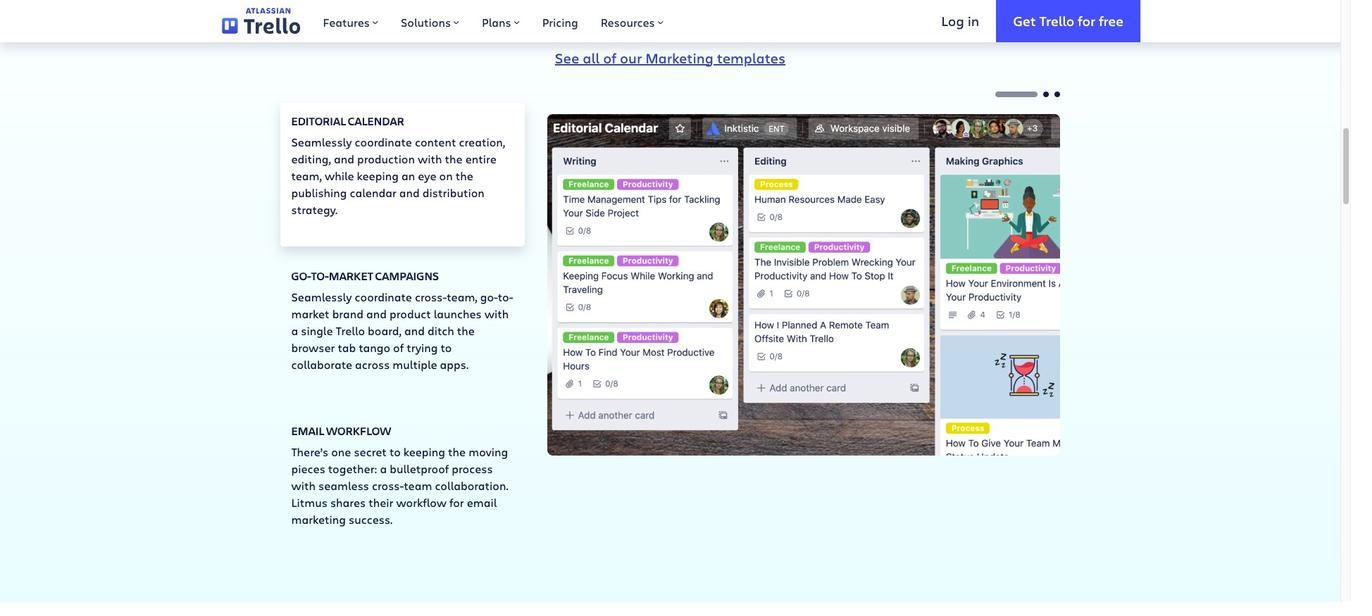 Task type: locate. For each thing, give the bounding box(es) containing it.
for
[[1078, 12, 1095, 29], [449, 495, 464, 510]]

0 horizontal spatial to
[[389, 444, 401, 459]]

1 vertical spatial with
[[484, 306, 509, 321]]

1 vertical spatial seamlessly
[[291, 289, 352, 304]]

one
[[331, 444, 351, 459]]

editing,
[[291, 151, 331, 166]]

cross- inside go-to-market campaigns seamlessly coordinate cross-team, go-to- market brand and product launches with a single trello board, and ditch the browser tab tango of trying to collaborate across multiple apps.
[[415, 289, 447, 304]]

single
[[301, 323, 333, 338]]

0 horizontal spatial cross-
[[372, 478, 404, 493]]

a down secret
[[380, 461, 387, 476]]

0 vertical spatial of
[[603, 48, 616, 67]]

of right all
[[603, 48, 616, 67]]

0 horizontal spatial team,
[[291, 168, 322, 183]]

trello down brand
[[336, 323, 365, 338]]

a inside go-to-market campaigns seamlessly coordinate cross-team, go-to- market brand and product launches with a single trello board, and ditch the browser tab tango of trying to collaborate across multiple apps.
[[291, 323, 298, 338]]

tango
[[359, 340, 390, 355]]

templates
[[717, 48, 785, 67]]

a inside the email workflow there's one secret to keeping the moving pieces together: a bulletproof process with seamless cross-team collaboration. litmus shares their workflow for email marketing success.
[[380, 461, 387, 476]]

email workflow there's one secret to keeping the moving pieces together: a bulletproof process with seamless cross-team collaboration. litmus shares their workflow for email marketing success.
[[291, 423, 508, 527]]

2 vertical spatial with
[[291, 478, 316, 493]]

free
[[1099, 12, 1124, 29]]

to right secret
[[389, 444, 401, 459]]

trello inside go-to-market campaigns seamlessly coordinate cross-team, go-to- market brand and product launches with a single trello board, and ditch the browser tab tango of trying to collaborate across multiple apps.
[[336, 323, 365, 338]]

keeping
[[357, 168, 399, 183], [403, 444, 445, 459]]

resources button
[[589, 0, 675, 42]]

1 vertical spatial cross-
[[372, 478, 404, 493]]

0 vertical spatial for
[[1078, 12, 1095, 29]]

collaboration.
[[435, 478, 508, 493]]

1 vertical spatial of
[[393, 340, 404, 355]]

0 horizontal spatial with
[[291, 478, 316, 493]]

coordinate down campaigns
[[355, 289, 412, 304]]

1 horizontal spatial cross-
[[415, 289, 447, 304]]

1 horizontal spatial keeping
[[403, 444, 445, 459]]

distribution
[[423, 185, 484, 200]]

log in link
[[924, 0, 996, 42]]

0 vertical spatial keeping
[[357, 168, 399, 183]]

keeping up bulletproof
[[403, 444, 445, 459]]

0 horizontal spatial for
[[449, 495, 464, 510]]

calendar
[[348, 113, 404, 128]]

0 vertical spatial coordinate
[[355, 134, 412, 149]]

tab
[[338, 340, 356, 355]]

for left free
[[1078, 12, 1095, 29]]

1 vertical spatial for
[[449, 495, 464, 510]]

coordinate up production
[[355, 134, 412, 149]]

0 vertical spatial to
[[441, 340, 452, 355]]

board,
[[368, 323, 401, 338]]

litmus
[[291, 495, 327, 510]]

campaigns
[[375, 268, 439, 283]]

apps.
[[440, 357, 469, 372]]

log in
[[941, 12, 979, 29]]

ditch
[[428, 323, 454, 338]]

and
[[334, 151, 354, 166], [399, 185, 420, 200], [366, 306, 387, 321], [404, 323, 425, 338]]

with inside go-to-market campaigns seamlessly coordinate cross-team, go-to- market brand and product launches with a single trello board, and ditch the browser tab tango of trying to collaborate across multiple apps.
[[484, 306, 509, 321]]

go-
[[291, 268, 311, 283]]

seamlessly up editing,
[[291, 134, 352, 149]]

0 vertical spatial seamlessly
[[291, 134, 352, 149]]

the down launches on the left bottom
[[457, 323, 475, 338]]

market
[[291, 306, 329, 321]]

to-
[[311, 268, 329, 283]]

pricing
[[542, 15, 578, 30]]

success.
[[349, 512, 393, 527]]

launches
[[434, 306, 482, 321]]

with down pieces
[[291, 478, 316, 493]]

0 vertical spatial trello
[[1039, 12, 1074, 29]]

team, inside go-to-market campaigns seamlessly coordinate cross-team, go-to- market brand and product launches with a single trello board, and ditch the browser tab tango of trying to collaborate across multiple apps.
[[447, 289, 477, 304]]

editorial
[[291, 113, 346, 128]]

for down collaboration.
[[449, 495, 464, 510]]

a
[[291, 323, 298, 338], [380, 461, 387, 476]]

trello right get
[[1039, 12, 1074, 29]]

product
[[390, 306, 431, 321]]

go-
[[480, 289, 498, 304]]

0 vertical spatial cross-
[[415, 289, 447, 304]]

keeping up calendar on the top
[[357, 168, 399, 183]]

to
[[441, 340, 452, 355], [389, 444, 401, 459]]

for inside the email workflow there's one secret to keeping the moving pieces together: a bulletproof process with seamless cross-team collaboration. litmus shares their workflow for email marketing success.
[[449, 495, 464, 510]]

1 vertical spatial to
[[389, 444, 401, 459]]

of down board, on the bottom of the page
[[393, 340, 404, 355]]

team, down editing,
[[291, 168, 322, 183]]

in
[[968, 12, 979, 29]]

go-to-market campaigns seamlessly coordinate cross-team, go-to- market brand and product launches with a single trello board, and ditch the browser tab tango of trying to collaborate across multiple apps.
[[291, 268, 513, 372]]

0 vertical spatial with
[[418, 151, 442, 166]]

see all of our marketing templates link
[[555, 48, 785, 67]]

a left single
[[291, 323, 298, 338]]

of
[[603, 48, 616, 67], [393, 340, 404, 355]]

1 vertical spatial a
[[380, 461, 387, 476]]

1 seamlessly from the top
[[291, 134, 352, 149]]

1 horizontal spatial with
[[418, 151, 442, 166]]

1 vertical spatial team,
[[447, 289, 477, 304]]

0 horizontal spatial a
[[291, 323, 298, 338]]

0 vertical spatial a
[[291, 323, 298, 338]]

to down "ditch"
[[441, 340, 452, 355]]

production
[[357, 151, 415, 166]]

1 horizontal spatial team,
[[447, 289, 477, 304]]

2 horizontal spatial with
[[484, 306, 509, 321]]

strategy.
[[291, 202, 338, 217]]

seamlessly up market
[[291, 289, 352, 304]]

across
[[355, 357, 390, 372]]

the
[[445, 151, 463, 166], [456, 168, 473, 183], [457, 323, 475, 338], [448, 444, 466, 459]]

with down go-
[[484, 306, 509, 321]]

1 horizontal spatial to
[[441, 340, 452, 355]]

secret
[[354, 444, 387, 459]]

solutions button
[[390, 0, 471, 42]]

marketing
[[291, 512, 346, 527]]

keeping inside the email workflow there's one secret to keeping the moving pieces together: a bulletproof process with seamless cross-team collaboration. litmus shares their workflow for email marketing success.
[[403, 444, 445, 459]]

0 horizontal spatial trello
[[336, 323, 365, 338]]

log
[[941, 12, 964, 29]]

team,
[[291, 168, 322, 183], [447, 289, 477, 304]]

coordinate inside "editorial calendar seamlessly coordinate content creation, editing, and production with the entire team, while keeping an eye on the publishing calendar and distribution strategy."
[[355, 134, 412, 149]]

cross- up their at the bottom left of page
[[372, 478, 404, 493]]

and up while
[[334, 151, 354, 166]]

1 coordinate from the top
[[355, 134, 412, 149]]

of inside go-to-market campaigns seamlessly coordinate cross-team, go-to- market brand and product launches with a single trello board, and ditch the browser tab tango of trying to collaborate across multiple apps.
[[393, 340, 404, 355]]

see all of our marketing templates
[[555, 48, 785, 67]]

to-
[[498, 289, 513, 304]]

2 seamlessly from the top
[[291, 289, 352, 304]]

the up the process
[[448, 444, 466, 459]]

email
[[467, 495, 497, 510]]

1 horizontal spatial a
[[380, 461, 387, 476]]

pricing link
[[531, 0, 589, 42]]

cross-
[[415, 289, 447, 304], [372, 478, 404, 493]]

1 horizontal spatial for
[[1078, 12, 1095, 29]]

with up eye
[[418, 151, 442, 166]]

team, up launches on the left bottom
[[447, 289, 477, 304]]

seamlessly inside go-to-market campaigns seamlessly coordinate cross-team, go-to- market brand and product launches with a single trello board, and ditch the browser tab tango of trying to collaborate across multiple apps.
[[291, 289, 352, 304]]

seamlessly
[[291, 134, 352, 149], [291, 289, 352, 304]]

2 coordinate from the top
[[355, 289, 412, 304]]

trello
[[1039, 12, 1074, 29], [336, 323, 365, 338]]

an
[[401, 168, 415, 183]]

the inside go-to-market campaigns seamlessly coordinate cross-team, go-to- market brand and product launches with a single trello board, and ditch the browser tab tango of trying to collaborate across multiple apps.
[[457, 323, 475, 338]]

on
[[439, 168, 453, 183]]

get trello for free link
[[996, 0, 1140, 42]]

0 vertical spatial team,
[[291, 168, 322, 183]]

all
[[583, 48, 600, 67]]

with
[[418, 151, 442, 166], [484, 306, 509, 321], [291, 478, 316, 493]]

1 vertical spatial coordinate
[[355, 289, 412, 304]]

content
[[415, 134, 456, 149]]

with inside "editorial calendar seamlessly coordinate content creation, editing, and production with the entire team, while keeping an eye on the publishing calendar and distribution strategy."
[[418, 151, 442, 166]]

publishing
[[291, 185, 347, 200]]

together:
[[328, 461, 377, 476]]

1 vertical spatial trello
[[336, 323, 365, 338]]

with inside the email workflow there's one secret to keeping the moving pieces together: a bulletproof process with seamless cross-team collaboration. litmus shares their workflow for email marketing success.
[[291, 478, 316, 493]]

1 horizontal spatial trello
[[1039, 12, 1074, 29]]

1 vertical spatial keeping
[[403, 444, 445, 459]]

get trello for free
[[1013, 12, 1124, 29]]

0 horizontal spatial of
[[393, 340, 404, 355]]

coordinate
[[355, 134, 412, 149], [355, 289, 412, 304]]

0 horizontal spatial keeping
[[357, 168, 399, 183]]

cross- up product
[[415, 289, 447, 304]]



Task type: vqa. For each thing, say whether or not it's contained in the screenshot.
Resources dropdown button
yes



Task type: describe. For each thing, give the bounding box(es) containing it.
marketing
[[645, 48, 713, 67]]

team
[[404, 478, 432, 493]]

to inside the email workflow there's one secret to keeping the moving pieces together: a bulletproof process with seamless cross-team collaboration. litmus shares their workflow for email marketing success.
[[389, 444, 401, 459]]

calendar
[[350, 185, 396, 200]]

seamlessly inside "editorial calendar seamlessly coordinate content creation, editing, and production with the entire team, while keeping an eye on the publishing calendar and distribution strategy."
[[291, 134, 352, 149]]

entire
[[465, 151, 496, 166]]

editorial calendar seamlessly coordinate content creation, editing, and production with the entire team, while keeping an eye on the publishing calendar and distribution strategy.
[[291, 113, 505, 217]]

to inside go-to-market campaigns seamlessly coordinate cross-team, go-to- market brand and product launches with a single trello board, and ditch the browser tab tango of trying to collaborate across multiple apps.
[[441, 340, 452, 355]]

features
[[323, 15, 370, 30]]

features button
[[312, 0, 390, 42]]

atlassian trello image
[[222, 8, 300, 34]]

their
[[369, 495, 393, 510]]

creation,
[[459, 134, 505, 149]]

seamless
[[318, 478, 369, 493]]

our
[[620, 48, 642, 67]]

the up on
[[445, 151, 463, 166]]

pieces
[[291, 461, 325, 476]]

1 horizontal spatial of
[[603, 48, 616, 67]]

cross- inside the email workflow there's one secret to keeping the moving pieces together: a bulletproof process with seamless cross-team collaboration. litmus shares their workflow for email marketing success.
[[372, 478, 404, 493]]

shares
[[330, 495, 366, 510]]

brand
[[332, 306, 363, 321]]

workflow
[[326, 423, 391, 438]]

plans
[[482, 15, 511, 30]]

plans button
[[471, 0, 531, 42]]

get
[[1013, 12, 1036, 29]]

and down product
[[404, 323, 425, 338]]

eye
[[418, 168, 436, 183]]

moving
[[469, 444, 508, 459]]

resources
[[601, 15, 655, 30]]

trying
[[407, 340, 438, 355]]

solutions
[[401, 15, 451, 30]]

keeping inside "editorial calendar seamlessly coordinate content creation, editing, and production with the entire team, while keeping an eye on the publishing calendar and distribution strategy."
[[357, 168, 399, 183]]

there's
[[291, 444, 328, 459]]

while
[[325, 168, 354, 183]]

multiple
[[393, 357, 437, 372]]

coordinate inside go-to-market campaigns seamlessly coordinate cross-team, go-to- market brand and product launches with a single trello board, and ditch the browser tab tango of trying to collaborate across multiple apps.
[[355, 289, 412, 304]]

team, inside "editorial calendar seamlessly coordinate content creation, editing, and production with the entire team, while keeping an eye on the publishing calendar and distribution strategy."
[[291, 168, 322, 183]]

collaborate
[[291, 357, 352, 372]]

email
[[291, 423, 324, 438]]

and down an
[[399, 185, 420, 200]]

and up board, on the bottom of the page
[[366, 306, 387, 321]]

trello inside 'link'
[[1039, 12, 1074, 29]]

browser
[[291, 340, 335, 355]]

workflow
[[396, 495, 447, 510]]

the inside the email workflow there's one secret to keeping the moving pieces together: a bulletproof process with seamless cross-team collaboration. litmus shares their workflow for email marketing success.
[[448, 444, 466, 459]]

bulletproof
[[390, 461, 449, 476]]

the right on
[[456, 168, 473, 183]]

see
[[555, 48, 579, 67]]

market
[[329, 268, 373, 283]]

for inside 'link'
[[1078, 12, 1095, 29]]

process
[[452, 461, 493, 476]]



